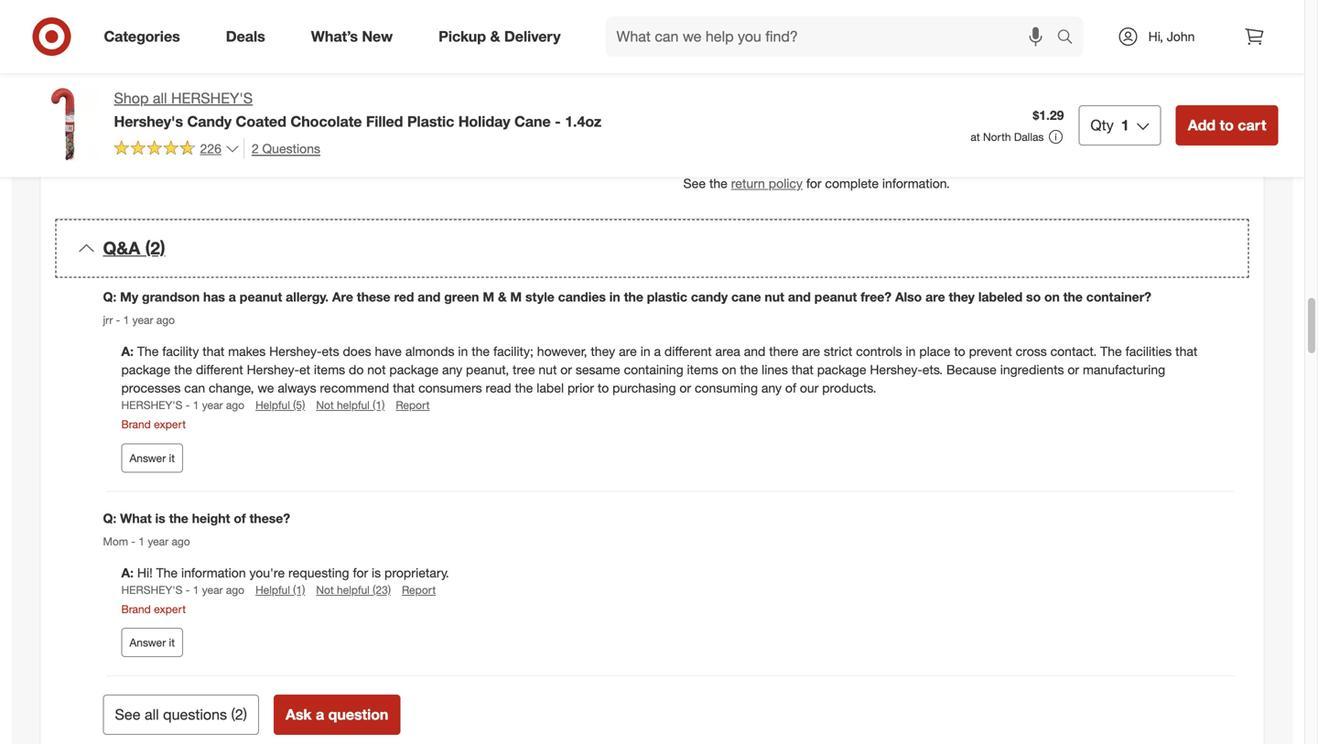 Task type: vqa. For each thing, say whether or not it's contained in the screenshot.
3rd target black friday IMAGE from left
no



Task type: locate. For each thing, give the bounding box(es) containing it.
controls
[[857, 344, 903, 360]]

report for allergy.
[[396, 398, 430, 412]]

add
[[1189, 116, 1216, 134]]

1 horizontal spatial height
[[561, 84, 597, 100]]

returned down what can we help you find? suggestions appear below search box
[[790, 102, 839, 118]]

0 horizontal spatial delivered
[[684, 120, 736, 136]]

2 expert from the top
[[154, 603, 186, 616]]

1 horizontal spatial package
[[390, 362, 439, 378]]

helpful  (5)
[[256, 398, 305, 412]]

ago down information
[[226, 583, 245, 597]]

q: left my
[[103, 289, 117, 305]]

0 vertical spatial return
[[905, 157, 939, 173]]

report button down proprietary.
[[402, 582, 436, 598]]

purchased up online
[[1030, 102, 1091, 118]]

date up window
[[937, 139, 963, 155]]

nut
[[765, 289, 785, 305], [539, 362, 557, 378]]

returns
[[197, 10, 263, 31]]

peanut left free?
[[815, 289, 858, 305]]

0 horizontal spatial m
[[483, 289, 495, 305]]

answer it for hi! the information you're requesting for is proprietary.
[[130, 636, 175, 650]]

answer it button
[[121, 444, 183, 473], [121, 629, 183, 658]]

brand for the facility that makes hershey-ets does have almonds in the facility; however, they are in a different area and there are strict controls in place to prevent cross contact. the facilities that package the different hershey-et items do not package any peanut, tree nut or sesame containing items on the lines that package hershey-ets.  because ingredients or manufacturing processes can change, we always recommend that consumers read the label prior to purchasing or consuming any of our products.
[[121, 418, 151, 432]]

1 vertical spatial returned
[[763, 139, 811, 155]]

1 horizontal spatial m
[[511, 289, 522, 305]]

q&a (2) button
[[55, 219, 1250, 278]]

items down ets
[[314, 362, 345, 378]]

height inside q: what is the height of these? mom - 1 year ago
[[192, 510, 230, 526]]

mom
[[103, 535, 128, 548]]

all for shop
[[153, 89, 167, 107]]

are left the strict
[[803, 344, 821, 360]]

1 brand expert from the top
[[121, 418, 186, 432]]

0 horizontal spatial be
[[744, 139, 759, 155]]

hershey-
[[269, 344, 322, 360], [247, 362, 299, 378], [870, 362, 923, 378]]

by up 'return policy' link
[[740, 120, 754, 136]]

brand expert down hi!
[[121, 603, 186, 616]]

it up the see all questions ( 2 )
[[169, 636, 175, 650]]

0 vertical spatial by
[[740, 120, 754, 136]]

must up 'return policy' link
[[712, 139, 741, 155]]

by left snap.
[[1055, 157, 1068, 173]]

see left 'return policy' link
[[684, 175, 706, 191]]

1 vertical spatial not
[[316, 583, 334, 597]]

2 q: from the top
[[103, 510, 117, 526]]

1 helpful from the top
[[337, 398, 370, 412]]

all left questions in the bottom of the page
[[145, 706, 159, 724]]

report down proprietary.
[[402, 583, 436, 597]]

1 vertical spatial shipped,
[[1003, 139, 1052, 155]]

for left at
[[941, 120, 957, 136]]

1 down the what
[[139, 535, 145, 548]]

shipping inside shipping details estimated ship dimensions: 1.09 inches length x 2.75 inches width x 8.8 inches height estimated ship weight: 0.115 pounds
[[103, 57, 164, 75]]

my
[[120, 289, 138, 305]]

expert
[[154, 418, 186, 432], [154, 603, 186, 616]]

brand down hi!
[[121, 603, 151, 616]]

the inside q: what is the height of these? mom - 1 year ago
[[169, 510, 189, 526]]

package up processes
[[121, 362, 171, 378]]

1 horizontal spatial (1)
[[373, 398, 385, 412]]

0 horizontal spatial is
[[155, 510, 165, 526]]

2 answer it button from the top
[[121, 629, 183, 658]]

for
[[941, 120, 957, 136], [771, 157, 786, 173], [807, 175, 822, 191], [353, 565, 368, 581]]

0 vertical spatial to
[[1220, 116, 1235, 134]]

shipping down categories at the top of the page
[[103, 57, 164, 75]]

0 vertical spatial not
[[316, 398, 334, 412]]

all for see
[[145, 706, 159, 724]]

on right so
[[1045, 289, 1060, 305]]

ago
[[156, 313, 175, 327], [226, 398, 245, 412], [172, 535, 190, 548], [226, 583, 245, 597]]

nut inside the facility that makes hershey-ets does have almonds in the facility; however, they are in a different area and there are strict controls in place to prevent cross contact. the facilities that package the different hershey-et items do not package any peanut, tree nut or sesame containing items on the lines that package hershey-ets.  because ingredients or manufacturing processes can change, we always recommend that consumers read the label prior to purchasing or consuming any of our products.
[[539, 362, 557, 378]]

0 vertical spatial answer it button
[[121, 444, 183, 473]]

nut inside 'q: my grandson has a peanut allergy.   are these red and green m & m style candies in the plastic candy cane nut and peanut free?  also are they labeled so on the container? jrr - 1 year ago'
[[765, 289, 785, 305]]

a: hi! the information you're requesting for is proprietary.
[[121, 565, 449, 581]]

1 a: from the top
[[121, 344, 137, 360]]

details inside shipping details estimated ship dimensions: 1.09 inches length x 2.75 inches width x 8.8 inches height estimated ship weight: 0.115 pounds
[[168, 57, 215, 75]]

1 vertical spatial different
[[196, 362, 243, 378]]

2 details from the left
[[735, 57, 782, 75]]

see
[[684, 175, 706, 191], [115, 706, 141, 724]]

it up north
[[994, 102, 1000, 118]]

all inside shop all hershey's hershey's candy coated chocolate filled plastic holiday cane - 1.4oz
[[153, 89, 167, 107]]

shipt down snap
[[1140, 139, 1170, 155]]

1 vertical spatial ready
[[735, 157, 767, 173]]

the up information.
[[915, 139, 934, 155]]

returned up policy
[[763, 139, 811, 155]]

0 vertical spatial made
[[869, 120, 902, 136]]

shipping up shop
[[103, 10, 176, 31]]

1 expert from the top
[[154, 418, 186, 432]]

are right also
[[926, 289, 946, 305]]

year down the what
[[148, 535, 169, 548]]

a right ask
[[316, 706, 324, 724]]

1 x from the left
[[374, 84, 380, 100]]

2 helpful from the top
[[337, 583, 370, 597]]

they up the sesame
[[591, 344, 616, 360]]

answer it up the what
[[130, 451, 175, 465]]

by
[[740, 120, 754, 136], [1112, 139, 1126, 155], [1055, 157, 1068, 173]]

2 not from the top
[[316, 583, 334, 597]]

brand expert
[[121, 418, 186, 432], [121, 603, 186, 616]]

different
[[665, 344, 712, 360], [196, 362, 243, 378]]

&
[[180, 10, 192, 31], [490, 28, 501, 45], [498, 289, 507, 305]]

m left style
[[511, 289, 522, 305]]

0 vertical spatial ship
[[164, 84, 188, 100]]

report button for these?
[[402, 582, 436, 598]]

2 helpful from the top
[[256, 583, 290, 597]]

1 vertical spatial answer
[[130, 636, 166, 650]]

search
[[1049, 29, 1093, 47]]

brand expert for the facility that makes hershey-ets does have almonds in the facility; however, they are in a different area and there are strict controls in place to prevent cross contact. the facilities that package the different hershey-et items do not package any peanut, tree nut or sesame containing items on the lines that package hershey-ets.  because ingredients or manufacturing processes can change, we always recommend that consumers read the label prior to purchasing or consuming any of our products.
[[121, 418, 186, 432]]

hershey's up candy
[[171, 89, 253, 107]]

1 vertical spatial nut
[[539, 362, 557, 378]]

1 horizontal spatial is
[[372, 565, 381, 581]]

& left returns
[[180, 10, 192, 31]]

2 horizontal spatial package
[[818, 362, 867, 378]]

2 a: from the top
[[121, 565, 134, 581]]

0 vertical spatial see
[[684, 175, 706, 191]]

0 vertical spatial any
[[442, 362, 463, 378]]

2 vertical spatial is
[[372, 565, 381, 581]]

0 horizontal spatial see
[[115, 706, 141, 724]]

(1) down a: hi! the information you're requesting for is proprietary.
[[293, 583, 305, 597]]

0 vertical spatial all
[[153, 89, 167, 107]]

on inside 'q: my grandson has a peanut allergy.   are these red and green m & m style candies in the plastic candy cane nut and peanut free?  also are they labeled so on the container? jrr - 1 year ago'
[[1045, 289, 1060, 305]]

is right the what
[[155, 510, 165, 526]]

pickup. left the "if"
[[960, 120, 1001, 136]]

1 vertical spatial made
[[699, 157, 731, 173]]

0 vertical spatial height
[[561, 84, 597, 100]]

makes
[[228, 344, 266, 360]]

snap
[[1145, 120, 1179, 136]]

0 horizontal spatial package
[[121, 362, 171, 378]]

2 answer from the top
[[130, 636, 166, 650]]

2 down coated
[[252, 140, 259, 156]]

226 link
[[114, 138, 240, 161]]

0 horizontal spatial any
[[442, 362, 463, 378]]

details
[[168, 57, 215, 75], [735, 57, 782, 75]]

0 vertical spatial shipping
[[103, 10, 176, 31]]

1 hershey's - 1 year ago from the top
[[121, 398, 245, 412]]

1 vertical spatial by
[[1112, 139, 1126, 155]]

2 hershey's - 1 year ago from the top
[[121, 583, 245, 597]]

year down my
[[133, 313, 153, 327]]

1 ship from the top
[[164, 84, 188, 100]]

package
[[121, 362, 171, 378], [390, 362, 439, 378], [818, 362, 867, 378]]

0 vertical spatial within
[[842, 102, 876, 118]]

in up 'containing'
[[641, 344, 651, 360]]

this down return at the right of the page
[[684, 102, 707, 118]]

can
[[184, 380, 205, 396]]

there
[[770, 344, 799, 360]]

1 vertical spatial they
[[591, 344, 616, 360]]

2.75
[[384, 84, 409, 100]]

all up hershey's
[[153, 89, 167, 107]]

on
[[1045, 289, 1060, 305], [722, 362, 737, 378]]

0 vertical spatial hershey's
[[171, 89, 253, 107]]

answer it button up the what
[[121, 444, 183, 473]]

1 vertical spatial on
[[722, 362, 737, 378]]

brand expert down processes
[[121, 418, 186, 432]]

0 horizontal spatial 2
[[235, 706, 243, 724]]

north
[[984, 130, 1012, 144]]

at
[[971, 130, 981, 144]]

ago down grandson
[[156, 313, 175, 327]]

1 horizontal spatial inches
[[412, 84, 450, 100]]

ask a question
[[286, 706, 389, 724]]

1 vertical spatial brand
[[121, 603, 151, 616]]

hi!
[[137, 565, 153, 581]]

1 answer it from the top
[[130, 451, 175, 465]]

1 vertical spatial item
[[684, 139, 709, 155]]

1 helpful from the top
[[256, 398, 290, 412]]

2 horizontal spatial are
[[926, 289, 946, 305]]

1 q: from the top
[[103, 289, 117, 305]]

container?
[[1087, 289, 1152, 305]]

ago inside q: what is the height of these? mom - 1 year ago
[[172, 535, 190, 548]]

nut right cane
[[765, 289, 785, 305]]

2 horizontal spatial and
[[788, 289, 811, 305]]

shopper, up complete
[[801, 120, 851, 136]]

hershey's inside shop all hershey's hershey's candy coated chocolate filled plastic holiday cane - 1.4oz
[[171, 89, 253, 107]]

2 horizontal spatial to
[[1220, 116, 1235, 134]]

1 vertical spatial helpful
[[337, 583, 370, 597]]

answer it button for the facility that makes hershey-ets does have almonds in the facility; however, they are in a different area and there are strict controls in place to prevent cross contact. the facilities that package the different hershey-et items do not package any peanut, tree nut or sesame containing items on the lines that package hershey-ets.  because ingredients or manufacturing processes can change, we always recommend that consumers read the label prior to purchasing or consuming any of our products.
[[121, 444, 183, 473]]

item
[[711, 102, 736, 118], [684, 139, 709, 155]]

1 vertical spatial (1)
[[293, 583, 305, 597]]

items up consuming on the bottom right
[[687, 362, 719, 378]]

shipping inside dropdown button
[[103, 10, 176, 31]]

1 inside q: what is the height of these? mom - 1 year ago
[[139, 535, 145, 548]]

pounds
[[273, 102, 316, 118]]

- right jrr at the top of the page
[[116, 313, 120, 327]]

1 vertical spatial hershey's
[[121, 398, 183, 412]]

pickup. up policy
[[790, 157, 831, 173]]

1 vertical spatial a:
[[121, 565, 134, 581]]

that right facilities
[[1176, 344, 1198, 360]]

1 horizontal spatial to
[[955, 344, 966, 360]]

1 answer from the top
[[130, 451, 166, 465]]

year
[[133, 313, 153, 327], [202, 398, 223, 412], [148, 535, 169, 548], [202, 583, 223, 597]]

2 shipping from the top
[[103, 57, 164, 75]]

1 not from the top
[[316, 398, 334, 412]]

must
[[740, 102, 768, 118], [712, 139, 741, 155]]

shipping & returns button
[[55, 0, 1250, 50]]

details right return at the right of the page
[[735, 57, 782, 75]]

height inside shipping details estimated ship dimensions: 1.09 inches length x 2.75 inches width x 8.8 inches height estimated ship weight: 0.115 pounds
[[561, 84, 597, 100]]

pickup.
[[960, 120, 1001, 136], [790, 157, 831, 173]]

inches up cane
[[520, 84, 557, 100]]

2 answer it from the top
[[130, 636, 175, 650]]

ingredients
[[1001, 362, 1065, 378]]

by down with
[[1112, 139, 1126, 155]]

2 m from the left
[[511, 289, 522, 305]]

in left place
[[906, 344, 916, 360]]

(1) inside helpful  (1) button
[[293, 583, 305, 597]]

also
[[896, 289, 923, 305]]

and right cane
[[788, 289, 811, 305]]

and right red
[[418, 289, 441, 305]]

answer up the what
[[130, 451, 166, 465]]

answer it for the facility that makes hershey-ets does have almonds in the facility; however, they are in a different area and there are strict controls in place to prevent cross contact. the facilities that package the different hershey-et items do not package any peanut, tree nut or sesame containing items on the lines that package hershey-ets.  because ingredients or manufacturing processes can change, we always recommend that consumers read the label prior to purchasing or consuming any of our products.
[[130, 451, 175, 465]]

shipped, up snap
[[1144, 102, 1193, 118]]

shipped,
[[1144, 102, 1193, 118], [1003, 139, 1052, 155]]

label
[[537, 380, 564, 396]]

0 horizontal spatial peanut
[[240, 289, 282, 305]]

inches
[[293, 84, 331, 100], [412, 84, 450, 100], [520, 84, 557, 100]]

hershey's down hi!
[[121, 583, 183, 597]]

2 right questions in the bottom of the page
[[235, 706, 243, 724]]

- right mom
[[131, 535, 136, 548]]

0 vertical spatial report button
[[396, 398, 430, 413]]

snap.
[[1072, 157, 1107, 173]]

questions
[[262, 140, 321, 156]]

1 vertical spatial helpful
[[256, 583, 290, 597]]

store,
[[1108, 102, 1140, 118]]

grandson
[[142, 289, 200, 305]]

ship
[[164, 84, 188, 100], [164, 102, 188, 118]]

to inside button
[[1220, 116, 1235, 134]]

jrr
[[103, 313, 113, 327]]

helpful for these?
[[337, 583, 370, 597]]

0 horizontal spatial and
[[418, 289, 441, 305]]

1 items from the left
[[314, 362, 345, 378]]

report
[[396, 398, 430, 412], [402, 583, 436, 597]]

0 vertical spatial expert
[[154, 418, 186, 432]]

0 horizontal spatial shipt
[[768, 120, 798, 136]]

helpful
[[256, 398, 290, 412], [256, 583, 290, 597]]

helpful down recommend
[[337, 398, 370, 412]]

in up online
[[1095, 102, 1105, 118]]

1 vertical spatial q:
[[103, 510, 117, 526]]

1 horizontal spatial any
[[762, 380, 782, 396]]

shop all hershey's hershey's candy coated chocolate filled plastic holiday cane - 1.4oz
[[114, 89, 602, 130]]

a right the has
[[229, 289, 236, 305]]

expert for the facility that makes hershey-ets does have almonds in the facility; however, they are in a different area and there are strict controls in place to prevent cross contact. the facilities that package the different hershey-et items do not package any peanut, tree nut or sesame containing items on the lines that package hershey-ets.  because ingredients or manufacturing processes can change, we always recommend that consumers read the label prior to purchasing or consuming any of our products.
[[154, 418, 186, 432]]

2 vertical spatial hershey's
[[121, 583, 183, 597]]

0 vertical spatial estimated
[[103, 84, 161, 100]]

1 vertical spatial be
[[744, 139, 759, 155]]

package down almonds
[[390, 362, 439, 378]]

is up (23)
[[372, 565, 381, 581]]

& inside 'q: my grandson has a peanut allergy.   are these red and green m & m style candies in the plastic candy cane nut and peanut free?  also are they labeled so on the container? jrr - 1 year ago'
[[498, 289, 507, 305]]

0 horizontal spatial details
[[168, 57, 215, 75]]

2 horizontal spatial inches
[[520, 84, 557, 100]]

q: inside q: what is the height of these? mom - 1 year ago
[[103, 510, 117, 526]]

(2)
[[145, 238, 165, 259]]

in inside this item must be returned within 90 days of the date it was purchased in store, shipped, delivered by a shipt shopper, or made ready for pickup. if purchased online with snap ebt, this item must be returned within 90 days of the date it was shipped, delivered by a shipt shopper, or made ready for pickup. this 90-day return window is required by snap. see the return policy for complete information.
[[1095, 102, 1105, 118]]

1 vertical spatial report
[[402, 583, 436, 597]]

1 horizontal spatial are
[[803, 344, 821, 360]]

2 items from the left
[[687, 362, 719, 378]]

are
[[332, 289, 353, 305]]

plastic
[[407, 113, 455, 130]]

hi,
[[1149, 28, 1164, 44]]

1 horizontal spatial items
[[687, 362, 719, 378]]

1 vertical spatial was
[[977, 139, 999, 155]]

2 x from the left
[[488, 84, 495, 100]]

brand expert for hi! the information you're requesting for is proprietary.
[[121, 603, 186, 616]]

q: inside 'q: my grandson has a peanut allergy.   are these red and green m & m style candies in the plastic candy cane nut and peanut free?  also are they labeled so on the container? jrr - 1 year ago'
[[103, 289, 117, 305]]

return left policy
[[732, 175, 766, 191]]

0 horizontal spatial to
[[598, 380, 609, 396]]

1 horizontal spatial 2
[[252, 140, 259, 156]]

1 vertical spatial height
[[192, 510, 230, 526]]

are
[[926, 289, 946, 305], [619, 344, 637, 360], [803, 344, 821, 360]]

on inside the facility that makes hershey-ets does have almonds in the facility; however, they are in a different area and there are strict controls in place to prevent cross contact. the facilities that package the different hershey-et items do not package any peanut, tree nut or sesame containing items on the lines that package hershey-ets.  because ingredients or manufacturing processes can change, we always recommend that consumers read the label prior to purchasing or consuming any of our products.
[[722, 362, 737, 378]]

shopper, down ebt,
[[1173, 139, 1223, 155]]

helpful  (1)
[[256, 583, 305, 597]]

0 vertical spatial pickup.
[[960, 120, 1001, 136]]

0 vertical spatial q:
[[103, 289, 117, 305]]

0 vertical spatial helpful
[[337, 398, 370, 412]]

1 estimated from the top
[[103, 84, 161, 100]]

1 horizontal spatial details
[[735, 57, 782, 75]]

a down with
[[1129, 139, 1136, 155]]

so
[[1027, 289, 1042, 305]]

2 brand expert from the top
[[121, 603, 186, 616]]

processes
[[121, 380, 181, 396]]

delivered
[[684, 120, 736, 136], [1056, 139, 1108, 155]]

shop
[[114, 89, 149, 107]]

a up 'return policy' link
[[757, 120, 764, 136]]

to right add
[[1220, 116, 1235, 134]]

on down area
[[722, 362, 737, 378]]

facility;
[[494, 344, 534, 360]]

see left questions in the bottom of the page
[[115, 706, 141, 724]]

1 details from the left
[[168, 57, 215, 75]]

helpful inside button
[[256, 583, 290, 597]]

2 brand from the top
[[121, 603, 151, 616]]

0 vertical spatial (1)
[[373, 398, 385, 412]]

0 horizontal spatial 90
[[852, 139, 867, 155]]

package down the strict
[[818, 362, 867, 378]]

the facility that makes hershey-ets does have almonds in the facility; however, they are in a different area and there are strict controls in place to prevent cross contact. the facilities that package the different hershey-et items do not package any peanut, tree nut or sesame containing items on the lines that package hershey-ets.  because ingredients or manufacturing processes can change, we always recommend that consumers read the label prior to purchasing or consuming any of our products.
[[121, 344, 1198, 396]]

report button down consumers
[[396, 398, 430, 413]]

1 vertical spatial days
[[870, 139, 897, 155]]

hershey's - 1 year ago for the facility that makes hershey-ets does have almonds in the facility; however, they are in a different area and there are strict controls in place to prevent cross contact. the facilities that package the different hershey-et items do not package any peanut, tree nut or sesame containing items on the lines that package hershey-ets.  because ingredients or manufacturing processes can change, we always recommend that consumers read the label prior to purchasing or consuming any of our products.
[[121, 398, 245, 412]]

1 vertical spatial ship
[[164, 102, 188, 118]]

and inside the facility that makes hershey-ets does have almonds in the facility; however, they are in a different area and there are strict controls in place to prevent cross contact. the facilities that package the different hershey-et items do not package any peanut, tree nut or sesame containing items on the lines that package hershey-ets.  because ingredients or manufacturing processes can change, we always recommend that consumers read the label prior to purchasing or consuming any of our products.
[[744, 344, 766, 360]]

any up consumers
[[442, 362, 463, 378]]

purchased right the "if"
[[1015, 120, 1076, 136]]

& inside dropdown button
[[180, 10, 192, 31]]

delivery
[[505, 28, 561, 45]]

answer it down hi!
[[130, 636, 175, 650]]

0 vertical spatial answer
[[130, 451, 166, 465]]

- inside shop all hershey's hershey's candy coated chocolate filled plastic holiday cane - 1.4oz
[[555, 113, 561, 130]]

1 answer it button from the top
[[121, 444, 183, 473]]

brand
[[121, 418, 151, 432], [121, 603, 151, 616]]

nut up 'label'
[[539, 362, 557, 378]]

inches up the pounds
[[293, 84, 331, 100]]

1 horizontal spatial 90
[[880, 102, 894, 118]]

they inside 'q: my grandson has a peanut allergy.   are these red and green m & m style candies in the plastic candy cane nut and peanut free?  also are they labeled so on the container? jrr - 1 year ago'
[[949, 289, 975, 305]]

0 vertical spatial answer it
[[130, 451, 175, 465]]

report button
[[396, 398, 430, 413], [402, 582, 436, 598]]

a inside 'q: my grandson has a peanut allergy.   are these red and green m & m style candies in the plastic candy cane nut and peanut free?  also are they labeled so on the container? jrr - 1 year ago'
[[229, 289, 236, 305]]

1 vertical spatial hershey's - 1 year ago
[[121, 583, 245, 597]]

1 vertical spatial expert
[[154, 603, 186, 616]]

1 vertical spatial date
[[937, 139, 963, 155]]

0 vertical spatial must
[[740, 102, 768, 118]]

is inside q: what is the height of these? mom - 1 year ago
[[155, 510, 165, 526]]

sesame
[[576, 362, 621, 378]]

q: what is the height of these? mom - 1 year ago
[[103, 510, 290, 548]]

that down have
[[393, 380, 415, 396]]

for up "not helpful  (23)"
[[353, 565, 368, 581]]

cane
[[732, 289, 762, 305]]

not for these?
[[316, 583, 334, 597]]

returned
[[790, 102, 839, 118], [763, 139, 811, 155]]

these
[[357, 289, 391, 305]]

1 shipping from the top
[[103, 10, 176, 31]]

1 horizontal spatial x
[[488, 84, 495, 100]]

2 vertical spatial by
[[1055, 157, 1068, 173]]

the
[[137, 344, 159, 360], [1101, 344, 1123, 360], [156, 565, 178, 581]]

see inside this item must be returned within 90 days of the date it was purchased in store, shipped, delivered by a shipt shopper, or made ready for pickup. if purchased online with snap ebt, this item must be returned within 90 days of the date it was shipped, delivered by a shipt shopper, or made ready for pickup. this 90-day return window is required by snap. see the return policy for complete information.
[[684, 175, 706, 191]]

1 brand from the top
[[121, 418, 151, 432]]

0 vertical spatial they
[[949, 289, 975, 305]]

a
[[757, 120, 764, 136], [1129, 139, 1136, 155], [229, 289, 236, 305], [654, 344, 661, 360], [316, 706, 324, 724]]

days
[[897, 102, 925, 118], [870, 139, 897, 155]]

helpful inside button
[[256, 398, 290, 412]]

dimensions:
[[192, 84, 261, 100]]

$1.29
[[1033, 107, 1065, 123]]

0 horizontal spatial height
[[192, 510, 230, 526]]



Task type: describe. For each thing, give the bounding box(es) containing it.
deals
[[226, 28, 265, 45]]

strict
[[824, 344, 853, 360]]

you're
[[250, 565, 285, 581]]

qty
[[1091, 116, 1115, 134]]

the right so
[[1064, 289, 1083, 305]]

qty 1
[[1091, 116, 1130, 134]]

question
[[328, 706, 389, 724]]

the down tree
[[515, 380, 533, 396]]

2 horizontal spatial by
[[1112, 139, 1126, 155]]

the up manufacturing
[[1101, 344, 1123, 360]]

coated
[[236, 113, 287, 130]]

1 vertical spatial 90
[[852, 139, 867, 155]]

1.4oz
[[565, 113, 602, 130]]

0 horizontal spatial item
[[684, 139, 709, 155]]

pickup & delivery
[[439, 28, 561, 45]]

pickup
[[439, 28, 486, 45]]

hershey- down controls
[[870, 362, 923, 378]]

q: for q: my grandson has a peanut allergy.   are these red and green m & m style candies in the plastic candy cane nut and peanut free?  also are they labeled so on the container?
[[103, 289, 117, 305]]

dallas
[[1015, 130, 1045, 144]]

what's new
[[311, 28, 393, 45]]

of inside the facility that makes hershey-ets does have almonds in the facility; however, they are in a different area and there are strict controls in place to prevent cross contact. the facilities that package the different hershey-et items do not package any peanut, tree nut or sesame containing items on the lines that package hershey-ets.  because ingredients or manufacturing processes can change, we always recommend that consumers read the label prior to purchasing or consuming any of our products.
[[786, 380, 797, 396]]

policy
[[769, 175, 803, 191]]

year inside q: what is the height of these? mom - 1 year ago
[[148, 535, 169, 548]]

deals link
[[210, 16, 288, 57]]

q: my grandson has a peanut allergy.   are these red and green m & m style candies in the plastic candy cane nut and peanut free?  also are they labeled so on the container? jrr - 1 year ago
[[103, 289, 1152, 327]]

ask a question button
[[274, 695, 401, 736]]

john
[[1168, 28, 1196, 44]]

2 package from the left
[[390, 362, 439, 378]]

helpful for allergy.
[[256, 398, 290, 412]]

helpful for allergy.
[[337, 398, 370, 412]]

a inside the facility that makes hershey-ets does have almonds in the facility; however, they are in a different area and there are strict controls in place to prevent cross contact. the facilities that package the different hershey-et items do not package any peanut, tree nut or sesame containing items on the lines that package hershey-ets.  because ingredients or manufacturing processes can change, we always recommend that consumers read the label prior to purchasing or consuming any of our products.
[[654, 344, 661, 360]]

because
[[947, 362, 997, 378]]

1 vertical spatial 2
[[235, 706, 243, 724]]

almonds
[[406, 344, 455, 360]]

0 vertical spatial shipped,
[[1144, 102, 1193, 118]]

et
[[299, 362, 311, 378]]

ets.
[[923, 362, 943, 378]]

prior
[[568, 380, 594, 396]]

information.
[[883, 175, 950, 191]]

year down can
[[202, 398, 223, 412]]

q: for q: what is the height of these?
[[103, 510, 117, 526]]

hershey's for grandson
[[121, 398, 183, 412]]

tree
[[513, 362, 535, 378]]

0 horizontal spatial ready
[[735, 157, 767, 173]]

ebt,
[[1183, 120, 1209, 136]]

complete
[[826, 175, 879, 191]]

1 package from the left
[[121, 362, 171, 378]]

ask
[[286, 706, 312, 724]]

1 right qty
[[1122, 116, 1130, 134]]

hi, john
[[1149, 28, 1196, 44]]

do
[[349, 362, 364, 378]]

3 inches from the left
[[520, 84, 557, 100]]

(
[[231, 706, 235, 724]]

pickup & delivery link
[[423, 16, 584, 57]]

- down information
[[186, 583, 190, 597]]

1 peanut from the left
[[240, 289, 282, 305]]

add to cart button
[[1177, 105, 1279, 145]]

the up peanut,
[[472, 344, 490, 360]]

a: for a:
[[121, 344, 137, 360]]

(5)
[[293, 398, 305, 412]]

of inside q: what is the height of these? mom - 1 year ago
[[234, 510, 246, 526]]

we
[[258, 380, 274, 396]]

0 horizontal spatial are
[[619, 344, 637, 360]]

hershey's - 1 year ago for hi! the information you're requesting for is proprietary.
[[121, 583, 245, 597]]

0.115
[[237, 102, 269, 118]]

- inside 'q: my grandson has a peanut allergy.   are these red and green m & m style candies in the plastic candy cane nut and peanut free?  also are they labeled so on the container? jrr - 1 year ago'
[[116, 313, 120, 327]]

in inside 'q: my grandson has a peanut allergy.   are these red and green m & m style candies in the plastic candy cane nut and peanut free?  also are they labeled so on the container? jrr - 1 year ago'
[[610, 289, 621, 305]]

does
[[343, 344, 372, 360]]

1 horizontal spatial item
[[711, 102, 736, 118]]

0 horizontal spatial date
[[937, 139, 963, 155]]

a: for a: hi! the information you're requesting for is proprietary.
[[121, 565, 134, 581]]

at north dallas
[[971, 130, 1045, 144]]

0 horizontal spatial was
[[977, 139, 999, 155]]

helpful for these?
[[256, 583, 290, 597]]

they inside the facility that makes hershey-ets does have almonds in the facility; however, they are in a different area and there are strict controls in place to prevent cross contact. the facilities that package the different hershey-et items do not package any peanut, tree nut or sesame containing items on the lines that package hershey-ets.  because ingredients or manufacturing processes can change, we always recommend that consumers read the label prior to purchasing or consuming any of our products.
[[591, 344, 616, 360]]

hershey's
[[114, 113, 183, 130]]

what's
[[311, 28, 358, 45]]

0 horizontal spatial shopper,
[[801, 120, 851, 136]]

1 vertical spatial any
[[762, 380, 782, 396]]

this item must be returned within 90 days of the date it was purchased in store, shipped, delivered by a shipt shopper, or made ready for pickup. if purchased online with snap ebt, this item must be returned within 90 days of the date it was shipped, delivered by a shipt shopper, or made ready for pickup. this 90-day return window is required by snap. see the return policy for complete information.
[[684, 102, 1233, 191]]

8.8
[[498, 84, 516, 100]]

0 vertical spatial purchased
[[1030, 102, 1091, 118]]

not for allergy.
[[316, 398, 334, 412]]

the up window
[[943, 102, 961, 118]]

lines
[[762, 362, 788, 378]]

shipping for shipping & returns
[[103, 10, 176, 31]]

the down facility
[[174, 362, 192, 378]]

products.
[[823, 380, 877, 396]]

helpful  (1) button
[[256, 582, 305, 598]]

2 estimated from the top
[[103, 102, 161, 118]]

in up peanut,
[[458, 344, 468, 360]]

chocolate
[[291, 113, 362, 130]]

length
[[334, 84, 370, 100]]

1 vertical spatial this
[[834, 157, 858, 173]]

1 inches from the left
[[293, 84, 331, 100]]

cane
[[515, 113, 551, 130]]

0 vertical spatial date
[[965, 102, 990, 118]]

1 horizontal spatial pickup.
[[960, 120, 1001, 136]]

1 horizontal spatial shipt
[[1140, 139, 1170, 155]]

2 inside "link"
[[252, 140, 259, 156]]

are inside 'q: my grandson has a peanut allergy.   are these red and green m & m style candies in the plastic candy cane nut and peanut free?  also are they labeled so on the container? jrr - 1 year ago'
[[926, 289, 946, 305]]

year inside 'q: my grandson has a peanut allergy.   are these red and green m & m style candies in the plastic candy cane nut and peanut free?  also are they labeled so on the container? jrr - 1 year ago'
[[133, 313, 153, 327]]

ago down change,
[[226, 398, 245, 412]]

0 horizontal spatial different
[[196, 362, 243, 378]]

1 vertical spatial return
[[732, 175, 766, 191]]

shipping for shipping details estimated ship dimensions: 1.09 inches length x 2.75 inches width x 8.8 inches height estimated ship weight: 0.115 pounds
[[103, 57, 164, 75]]

1 vertical spatial delivered
[[1056, 139, 1108, 155]]

facilities
[[1126, 344, 1173, 360]]

q&a
[[103, 238, 140, 259]]

1 vertical spatial within
[[815, 139, 849, 155]]

consumers
[[419, 380, 482, 396]]

however,
[[537, 344, 588, 360]]

2 inches from the left
[[412, 84, 450, 100]]

1 horizontal spatial by
[[1055, 157, 1068, 173]]

is inside this item must be returned within 90 days of the date it was purchased in store, shipped, delivered by a shipt shopper, or made ready for pickup. if purchased online with snap ebt, this item must be returned within 90 days of the date it was shipped, delivered by a shipt shopper, or made ready for pickup. this 90-day return window is required by snap. see the return policy for complete information.
[[990, 157, 1000, 173]]

always
[[278, 380, 317, 396]]

hershey's for is
[[121, 583, 183, 597]]

hershey- up et
[[269, 344, 322, 360]]

for up policy
[[771, 157, 786, 173]]

1 vertical spatial must
[[712, 139, 741, 155]]

& for shipping
[[180, 10, 192, 31]]

1.09
[[265, 84, 290, 100]]

requesting
[[289, 565, 349, 581]]

the left 'return policy' link
[[710, 175, 728, 191]]

containing
[[624, 362, 684, 378]]

it down processes
[[169, 451, 175, 465]]

0 vertical spatial returned
[[790, 102, 839, 118]]

0 horizontal spatial made
[[699, 157, 731, 173]]

1 horizontal spatial was
[[1004, 102, 1027, 118]]

expert for hi! the information you're requesting for is proprietary.
[[154, 603, 186, 616]]

answer for the facility that makes hershey-ets does have almonds in the facility; however, they are in a different area and there are strict controls in place to prevent cross contact. the facilities that package the different hershey-et items do not package any peanut, tree nut or sesame containing items on the lines that package hershey-ets.  because ingredients or manufacturing processes can change, we always recommend that consumers read the label prior to purchasing or consuming any of our products.
[[130, 451, 166, 465]]

not helpful  (23)
[[316, 583, 391, 597]]

the left lines
[[740, 362, 759, 378]]

shipping details estimated ship dimensions: 1.09 inches length x 2.75 inches width x 8.8 inches height estimated ship weight: 0.115 pounds
[[103, 57, 597, 118]]

- inside q: what is the height of these? mom - 1 year ago
[[131, 535, 136, 548]]

image of hershey's candy coated chocolate filled plastic holiday cane - 1.4oz image
[[26, 88, 99, 161]]

1 vertical spatial purchased
[[1015, 120, 1076, 136]]

read
[[486, 380, 512, 396]]

or down however,
[[561, 362, 572, 378]]

0 horizontal spatial shipped,
[[1003, 139, 1052, 155]]

year down information
[[202, 583, 223, 597]]

(1) inside not helpful  (1) button
[[373, 398, 385, 412]]

answer it button for hi! the information you're requesting for is proprietary.
[[121, 629, 183, 658]]

holiday
[[459, 113, 511, 130]]

helpful  (5) button
[[256, 398, 305, 413]]

or up q&a (2) dropdown button at the top of the page
[[684, 157, 695, 173]]

answer for hi! the information you're requesting for is proprietary.
[[130, 636, 166, 650]]

3 package from the left
[[818, 362, 867, 378]]

hershey- up the we
[[247, 362, 299, 378]]

green
[[444, 289, 479, 305]]

or up 90-
[[854, 120, 866, 136]]

what's new link
[[296, 16, 416, 57]]

candy
[[691, 289, 728, 305]]

with
[[1118, 120, 1142, 136]]

226
[[200, 140, 222, 156]]

the left facility
[[137, 344, 159, 360]]

0 vertical spatial this
[[684, 102, 707, 118]]

contact.
[[1051, 344, 1098, 360]]

for right policy
[[807, 175, 822, 191]]

ago inside 'q: my grandson has a peanut allergy.   are these red and green m & m style candies in the plastic candy cane nut and peanut free?  also are they labeled so on the container? jrr - 1 year ago'
[[156, 313, 175, 327]]

90-
[[861, 157, 881, 173]]

details for shipping
[[168, 57, 215, 75]]

1 horizontal spatial different
[[665, 344, 712, 360]]

facility
[[162, 344, 199, 360]]

add to cart
[[1189, 116, 1267, 134]]

that up our
[[792, 362, 814, 378]]

0 vertical spatial days
[[897, 102, 925, 118]]

return
[[684, 57, 731, 75]]

& for pickup
[[490, 28, 501, 45]]

1 down can
[[193, 398, 199, 412]]

- down can
[[186, 398, 190, 412]]

2 ship from the top
[[164, 102, 188, 118]]

or down 'containing'
[[680, 380, 692, 396]]

0 vertical spatial be
[[772, 102, 786, 118]]

not helpful  (1)
[[316, 398, 385, 412]]

width
[[453, 84, 485, 100]]

0 vertical spatial ready
[[906, 120, 938, 136]]

0 horizontal spatial pickup.
[[790, 157, 831, 173]]

it up window
[[966, 139, 973, 155]]

report for these?
[[402, 583, 436, 597]]

1 horizontal spatial shopper,
[[1173, 139, 1223, 155]]

that right facility
[[203, 344, 225, 360]]

1 down information
[[193, 583, 199, 597]]

style
[[526, 289, 555, 305]]

the left 'plastic'
[[624, 289, 644, 305]]

the right hi!
[[156, 565, 178, 581]]

or down the contact.
[[1068, 362, 1080, 378]]

(23)
[[373, 583, 391, 597]]

details for return
[[735, 57, 782, 75]]

What can we help you find? suggestions appear below search field
[[606, 16, 1062, 57]]

2 vertical spatial to
[[598, 380, 609, 396]]

1 inside 'q: my grandson has a peanut allergy.   are these red and green m & m style candies in the plastic candy cane nut and peanut free?  also are they labeled so on the container? jrr - 1 year ago'
[[123, 313, 129, 327]]

ets
[[322, 344, 339, 360]]

not helpful  (23) button
[[316, 582, 391, 598]]

required
[[1003, 157, 1051, 173]]

candies
[[558, 289, 606, 305]]

see all questions ( 2 )
[[115, 706, 247, 724]]

1 m from the left
[[483, 289, 495, 305]]

brand for hi! the information you're requesting for is proprietary.
[[121, 603, 151, 616]]

1 vertical spatial to
[[955, 344, 966, 360]]

2 peanut from the left
[[815, 289, 858, 305]]

a inside button
[[316, 706, 324, 724]]

report button for allergy.
[[396, 398, 430, 413]]

filled
[[366, 113, 403, 130]]



